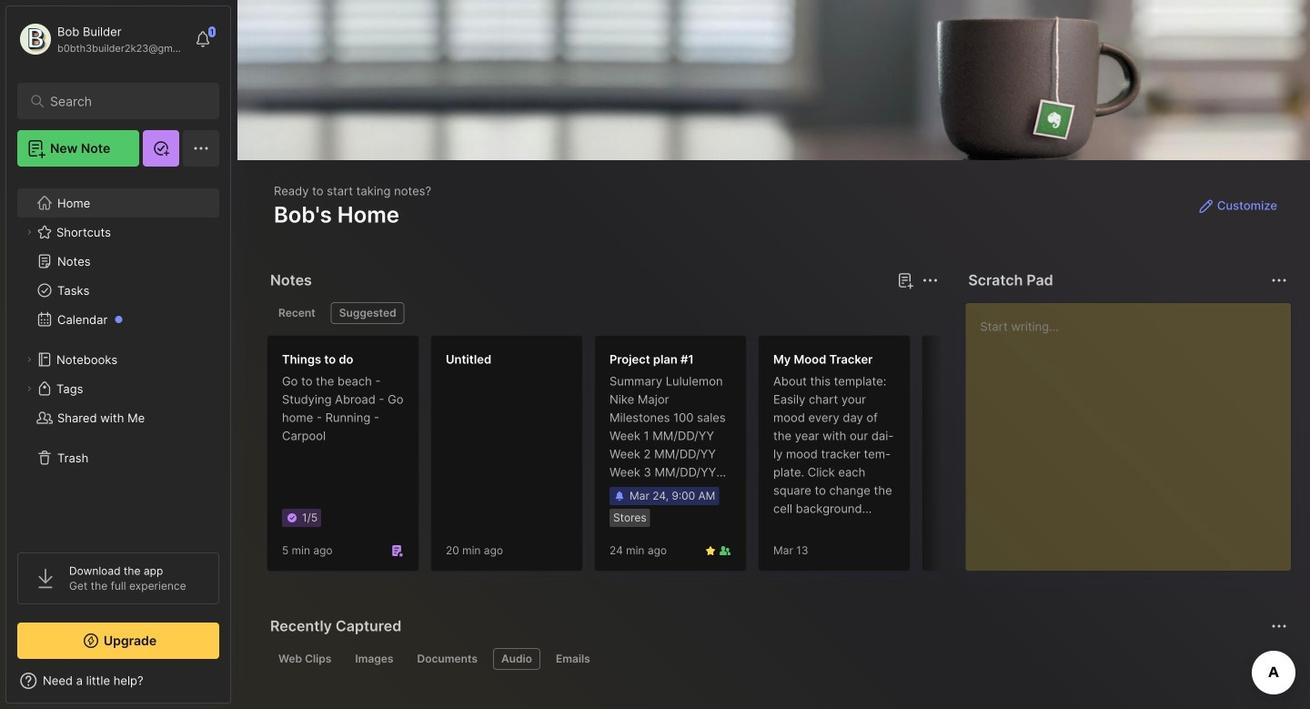 Task type: describe. For each thing, give the bounding box(es) containing it.
main element
[[0, 0, 237, 709]]

2 tab list from the top
[[270, 648, 1285, 670]]

expand notebooks image
[[24, 354, 35, 365]]

click to collapse image
[[230, 676, 244, 697]]

Account field
[[17, 21, 186, 57]]

expand tags image
[[24, 383, 35, 394]]



Task type: vqa. For each thing, say whether or not it's contained in the screenshot.
the account field
yes



Task type: locate. For each thing, give the bounding box(es) containing it.
WHAT'S NEW field
[[6, 666, 230, 696]]

More actions field
[[918, 268, 943, 293], [1267, 268, 1293, 293], [1267, 614, 1293, 639]]

tab
[[270, 302, 324, 324], [331, 302, 405, 324], [270, 648, 340, 670], [347, 648, 402, 670], [409, 648, 486, 670], [493, 648, 541, 670], [548, 648, 599, 670]]

tab list
[[270, 302, 936, 324], [270, 648, 1285, 670]]

more actions image
[[1269, 269, 1291, 291]]

row group
[[267, 335, 1086, 583]]

1 tab list from the top
[[270, 302, 936, 324]]

1 vertical spatial more actions image
[[1269, 615, 1291, 637]]

Search text field
[[50, 93, 195, 110]]

Start writing… text field
[[981, 303, 1291, 556]]

more actions image
[[920, 269, 942, 291], [1269, 615, 1291, 637]]

0 vertical spatial more actions image
[[920, 269, 942, 291]]

tree inside main element
[[6, 178, 230, 536]]

1 vertical spatial tab list
[[270, 648, 1285, 670]]

0 horizontal spatial more actions image
[[920, 269, 942, 291]]

none search field inside main element
[[50, 90, 195, 112]]

tree
[[6, 178, 230, 536]]

1 horizontal spatial more actions image
[[1269, 615, 1291, 637]]

0 vertical spatial tab list
[[270, 302, 936, 324]]

None search field
[[50, 90, 195, 112]]



